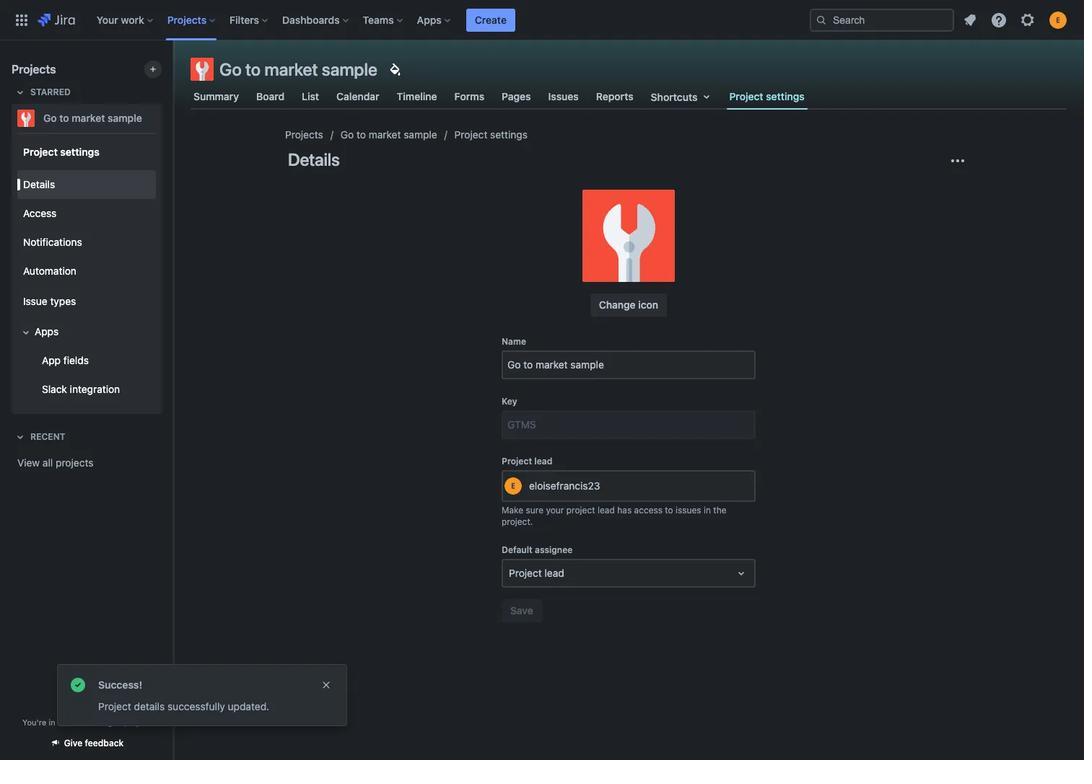 Task type: describe. For each thing, give the bounding box(es) containing it.
remove from starred image
[[157, 110, 175, 127]]

updated.
[[228, 701, 269, 713]]

1 vertical spatial project
[[124, 718, 151, 728]]

change icon
[[599, 299, 658, 311]]

in inside make sure your project lead has access to issues in the project.
[[704, 505, 711, 516]]

lead inside make sure your project lead has access to issues in the project.
[[598, 505, 615, 516]]

details link
[[17, 170, 156, 199]]

teams
[[363, 13, 394, 26]]

open image
[[733, 565, 750, 582]]

primary element
[[9, 0, 810, 40]]

recent
[[30, 432, 65, 442]]

your profile and settings image
[[1049, 11, 1067, 29]]

successfully
[[167, 701, 225, 713]]

all
[[43, 457, 53, 469]]

search image
[[816, 14, 827, 26]]

the
[[713, 505, 727, 516]]

help image
[[990, 11, 1008, 29]]

notifications
[[23, 236, 82, 248]]

icon
[[638, 299, 658, 311]]

filters
[[230, 13, 259, 26]]

banner containing your work
[[0, 0, 1084, 40]]

dashboards
[[282, 13, 340, 26]]

1 horizontal spatial go to market sample link
[[341, 126, 437, 144]]

project inside tab list
[[729, 90, 763, 102]]

tab list containing project settings
[[182, 84, 1075, 110]]

0 vertical spatial project lead
[[502, 456, 552, 467]]

view all projects link
[[12, 450, 162, 476]]

calendar link
[[334, 84, 382, 110]]

project settings for 'group' containing project settings
[[23, 145, 99, 158]]

notifications link
[[17, 228, 156, 257]]

project.
[[502, 517, 533, 528]]

1 vertical spatial projects
[[12, 63, 56, 76]]

alert containing success!
[[58, 665, 346, 726]]

change icon button
[[590, 294, 667, 317]]

issue
[[23, 295, 47, 307]]

access
[[634, 505, 663, 516]]

reports
[[596, 90, 634, 102]]

appswitcher icon image
[[13, 11, 30, 29]]

give feedback
[[64, 738, 124, 749]]

project down 'forms' link
[[454, 128, 487, 141]]

apps button
[[413, 8, 456, 31]]

summary
[[193, 90, 239, 102]]

group containing project settings
[[14, 133, 156, 413]]

projects link
[[285, 126, 323, 144]]

2 horizontal spatial market
[[369, 128, 401, 141]]

sidebar navigation image
[[157, 58, 189, 87]]

Key field
[[503, 412, 754, 438]]

success!
[[98, 679, 142, 691]]

integration
[[70, 383, 120, 395]]

automation link
[[17, 257, 156, 286]]

make sure your project lead has access to issues in the project.
[[502, 505, 727, 528]]

your
[[546, 505, 564, 516]]

eloisefrancis23 image
[[505, 478, 522, 495]]

sure
[[526, 505, 544, 516]]

shortcuts button
[[648, 84, 718, 110]]

collapse recent projects image
[[12, 429, 29, 446]]

pages link
[[499, 84, 534, 110]]

1 vertical spatial market
[[72, 112, 105, 124]]

timeline
[[397, 90, 437, 102]]

name
[[502, 336, 526, 347]]

slack integration
[[42, 383, 120, 395]]

project details successfully updated.
[[98, 701, 269, 713]]

list link
[[299, 84, 322, 110]]

feedback
[[85, 738, 124, 749]]

create button
[[466, 8, 515, 31]]

give feedback button
[[41, 732, 132, 756]]

2 vertical spatial go
[[341, 128, 354, 141]]

has
[[617, 505, 632, 516]]

2 vertical spatial go to market sample
[[341, 128, 437, 141]]

types
[[50, 295, 76, 307]]

you're in a team-managed project
[[22, 718, 151, 728]]

set background color image
[[386, 61, 403, 78]]

teams button
[[358, 8, 408, 31]]

projects for "projects" popup button
[[167, 13, 207, 26]]

give
[[64, 738, 82, 749]]

access link
[[17, 199, 156, 228]]

timeline link
[[394, 84, 440, 110]]

notifications image
[[961, 11, 979, 29]]

collapse starred projects image
[[12, 84, 29, 101]]

projects button
[[163, 8, 221, 31]]

view
[[17, 457, 40, 469]]

access
[[23, 207, 57, 219]]

your work button
[[92, 8, 159, 31]]

details
[[134, 701, 165, 713]]

forms link
[[452, 84, 487, 110]]

app
[[42, 354, 61, 366]]

issue types
[[23, 295, 76, 307]]

to inside make sure your project lead has access to issues in the project.
[[665, 505, 673, 516]]

0 vertical spatial lead
[[534, 456, 552, 467]]

board link
[[253, 84, 287, 110]]

forms
[[454, 90, 484, 102]]

details inside 'group'
[[23, 178, 55, 190]]

shortcuts
[[651, 91, 698, 103]]



Task type: locate. For each thing, give the bounding box(es) containing it.
project settings for the project settings link
[[454, 128, 528, 141]]

eloisefrancis23
[[529, 480, 600, 492]]

projects
[[56, 457, 93, 469]]

to down starred
[[59, 112, 69, 124]]

list
[[302, 90, 319, 102]]

0 vertical spatial project
[[566, 505, 595, 516]]

starred
[[30, 87, 71, 97]]

sample down timeline link
[[404, 128, 437, 141]]

settings image
[[1019, 11, 1036, 29]]

change
[[599, 299, 636, 311]]

your
[[97, 13, 118, 26]]

0 vertical spatial go to market sample
[[219, 59, 377, 79]]

project down default
[[509, 567, 542, 580]]

0 vertical spatial details
[[288, 149, 340, 170]]

dismiss image
[[320, 680, 332, 691]]

automation
[[23, 265, 76, 277]]

project settings inside 'group'
[[23, 145, 99, 158]]

0 horizontal spatial apps
[[35, 325, 59, 338]]

summary link
[[191, 84, 242, 110]]

project avatar image
[[582, 190, 675, 282]]

go to market sample down timeline link
[[341, 128, 437, 141]]

a
[[58, 718, 62, 728]]

go to market sample
[[219, 59, 377, 79], [43, 112, 142, 124], [341, 128, 437, 141]]

0 vertical spatial sample
[[322, 59, 377, 79]]

project lead
[[502, 456, 552, 467], [509, 567, 564, 580]]

0 horizontal spatial go to market sample link
[[12, 104, 156, 133]]

project lead up eloisefrancis23 image
[[502, 456, 552, 467]]

1 vertical spatial project settings
[[454, 128, 528, 141]]

go to market sample link
[[12, 104, 156, 133], [341, 126, 437, 144]]

1 horizontal spatial market
[[265, 59, 318, 79]]

0 horizontal spatial project settings
[[23, 145, 99, 158]]

calendar
[[336, 90, 379, 102]]

market down calendar link
[[369, 128, 401, 141]]

0 horizontal spatial go
[[43, 112, 57, 124]]

apps up app
[[35, 325, 59, 338]]

1 horizontal spatial project
[[566, 505, 595, 516]]

0 vertical spatial projects
[[167, 13, 207, 26]]

projects for projects link
[[285, 128, 323, 141]]

0 horizontal spatial details
[[23, 178, 55, 190]]

project up "details" link
[[23, 145, 58, 158]]

to down calendar link
[[357, 128, 366, 141]]

app fields
[[42, 354, 89, 366]]

0 horizontal spatial in
[[49, 718, 55, 728]]

board
[[256, 90, 284, 102]]

project right shortcuts popup button
[[729, 90, 763, 102]]

apps inside button
[[35, 325, 59, 338]]

project
[[566, 505, 595, 516], [124, 718, 151, 728]]

0 vertical spatial in
[[704, 505, 711, 516]]

0 horizontal spatial project
[[124, 718, 151, 728]]

project
[[729, 90, 763, 102], [454, 128, 487, 141], [23, 145, 58, 158], [502, 456, 532, 467], [509, 567, 542, 580], [98, 701, 131, 713]]

projects down "list" link
[[285, 128, 323, 141]]

go to market sample up list
[[219, 59, 377, 79]]

2 horizontal spatial go
[[341, 128, 354, 141]]

group containing details
[[14, 166, 156, 409]]

2 vertical spatial settings
[[60, 145, 99, 158]]

2 group from the top
[[14, 166, 156, 409]]

2 horizontal spatial project settings
[[729, 90, 805, 102]]

Search field
[[810, 8, 954, 31]]

go to market sample down starred
[[43, 112, 142, 124]]

go up summary
[[219, 59, 242, 79]]

work
[[121, 13, 144, 26]]

issues
[[676, 505, 701, 516]]

projects up collapse starred projects icon
[[12, 63, 56, 76]]

project settings inside tab list
[[729, 90, 805, 102]]

Name field
[[503, 352, 754, 378]]

0 vertical spatial project settings
[[729, 90, 805, 102]]

2 vertical spatial lead
[[545, 567, 564, 580]]

issues
[[548, 90, 579, 102]]

1 vertical spatial sample
[[108, 112, 142, 124]]

banner
[[0, 0, 1084, 40]]

key
[[502, 396, 517, 407]]

expand image
[[17, 324, 35, 341]]

pages
[[502, 90, 531, 102]]

in left a
[[49, 718, 55, 728]]

lead left has
[[598, 505, 615, 516]]

filters button
[[225, 8, 274, 31]]

1 group from the top
[[14, 133, 156, 413]]

lead
[[534, 456, 552, 467], [598, 505, 615, 516], [545, 567, 564, 580]]

apps right teams dropdown button on the top of page
[[417, 13, 442, 26]]

1 vertical spatial in
[[49, 718, 55, 728]]

0 horizontal spatial settings
[[60, 145, 99, 158]]

project lead down default assignee
[[509, 567, 564, 580]]

0 horizontal spatial market
[[72, 112, 105, 124]]

sample left remove from starred image
[[108, 112, 142, 124]]

to
[[245, 59, 261, 79], [59, 112, 69, 124], [357, 128, 366, 141], [665, 505, 673, 516]]

jira image
[[38, 11, 75, 29], [38, 11, 75, 29]]

1 horizontal spatial settings
[[490, 128, 528, 141]]

reports link
[[593, 84, 636, 110]]

apps inside dropdown button
[[417, 13, 442, 26]]

project inside 'group'
[[23, 145, 58, 158]]

you're
[[22, 718, 46, 728]]

1 vertical spatial go to market sample
[[43, 112, 142, 124]]

app fields link
[[26, 346, 156, 375]]

0 vertical spatial settings
[[766, 90, 805, 102]]

make
[[502, 505, 523, 516]]

projects right work
[[167, 13, 207, 26]]

apps button
[[17, 318, 156, 346]]

alert
[[58, 665, 346, 726]]

0 horizontal spatial sample
[[108, 112, 142, 124]]

project inside alert
[[98, 701, 131, 713]]

assignee
[[535, 545, 573, 556]]

1 vertical spatial lead
[[598, 505, 615, 516]]

1 horizontal spatial in
[[704, 505, 711, 516]]

2 horizontal spatial projects
[[285, 128, 323, 141]]

2 horizontal spatial sample
[[404, 128, 437, 141]]

in
[[704, 505, 711, 516], [49, 718, 55, 728]]

create project image
[[147, 64, 159, 75]]

go down calendar link
[[341, 128, 354, 141]]

apps
[[417, 13, 442, 26], [35, 325, 59, 338]]

dashboards button
[[278, 8, 354, 31]]

project settings
[[729, 90, 805, 102], [454, 128, 528, 141], [23, 145, 99, 158]]

2 vertical spatial project settings
[[23, 145, 99, 158]]

1 vertical spatial details
[[23, 178, 55, 190]]

1 horizontal spatial sample
[[322, 59, 377, 79]]

0 vertical spatial go
[[219, 59, 242, 79]]

default
[[502, 545, 533, 556]]

settings inside 'group'
[[60, 145, 99, 158]]

market up "details" link
[[72, 112, 105, 124]]

slack integration link
[[26, 375, 156, 404]]

project inside make sure your project lead has access to issues in the project.
[[566, 505, 595, 516]]

to up board
[[245, 59, 261, 79]]

project up eloisefrancis23 image
[[502, 456, 532, 467]]

0 vertical spatial apps
[[417, 13, 442, 26]]

default assignee
[[502, 545, 573, 556]]

1 horizontal spatial apps
[[417, 13, 442, 26]]

2 vertical spatial market
[[369, 128, 401, 141]]

tab list
[[182, 84, 1075, 110]]

1 vertical spatial project lead
[[509, 567, 564, 580]]

settings
[[766, 90, 805, 102], [490, 128, 528, 141], [60, 145, 99, 158]]

managed
[[87, 718, 122, 728]]

go to market sample link down timeline link
[[341, 126, 437, 144]]

settings for 'group' containing project settings
[[60, 145, 99, 158]]

1 horizontal spatial go
[[219, 59, 242, 79]]

project right your at the bottom right
[[566, 505, 595, 516]]

market
[[265, 59, 318, 79], [72, 112, 105, 124], [369, 128, 401, 141]]

0 horizontal spatial projects
[[12, 63, 56, 76]]

team-
[[64, 718, 87, 728]]

slack
[[42, 383, 67, 395]]

view all projects
[[17, 457, 93, 469]]

1 vertical spatial go
[[43, 112, 57, 124]]

project up managed
[[98, 701, 131, 713]]

details down projects link
[[288, 149, 340, 170]]

to left issues
[[665, 505, 673, 516]]

more image
[[949, 152, 966, 170]]

issue types link
[[17, 286, 156, 318]]

issues link
[[545, 84, 582, 110]]

settings for the project settings link
[[490, 128, 528, 141]]

in left 'the'
[[704, 505, 711, 516]]

go down starred
[[43, 112, 57, 124]]

2 vertical spatial sample
[[404, 128, 437, 141]]

1 vertical spatial apps
[[35, 325, 59, 338]]

sample up calendar
[[322, 59, 377, 79]]

project settings link
[[454, 126, 528, 144]]

1 horizontal spatial details
[[288, 149, 340, 170]]

create
[[475, 13, 507, 26]]

your work
[[97, 13, 144, 26]]

1 vertical spatial settings
[[490, 128, 528, 141]]

go to market sample link down starred
[[12, 104, 156, 133]]

group
[[14, 133, 156, 413], [14, 166, 156, 409]]

project down the details
[[124, 718, 151, 728]]

projects inside popup button
[[167, 13, 207, 26]]

sample
[[322, 59, 377, 79], [108, 112, 142, 124], [404, 128, 437, 141]]

1 horizontal spatial projects
[[167, 13, 207, 26]]

details up 'access'
[[23, 178, 55, 190]]

2 horizontal spatial settings
[[766, 90, 805, 102]]

fields
[[63, 354, 89, 366]]

lead down the assignee
[[545, 567, 564, 580]]

success image
[[69, 677, 87, 694]]

details
[[288, 149, 340, 170], [23, 178, 55, 190]]

1 horizontal spatial project settings
[[454, 128, 528, 141]]

0 vertical spatial market
[[265, 59, 318, 79]]

2 vertical spatial projects
[[285, 128, 323, 141]]

settings inside tab list
[[766, 90, 805, 102]]

market up list
[[265, 59, 318, 79]]

lead up eloisefrancis23
[[534, 456, 552, 467]]



Task type: vqa. For each thing, say whether or not it's contained in the screenshot.
Name
yes



